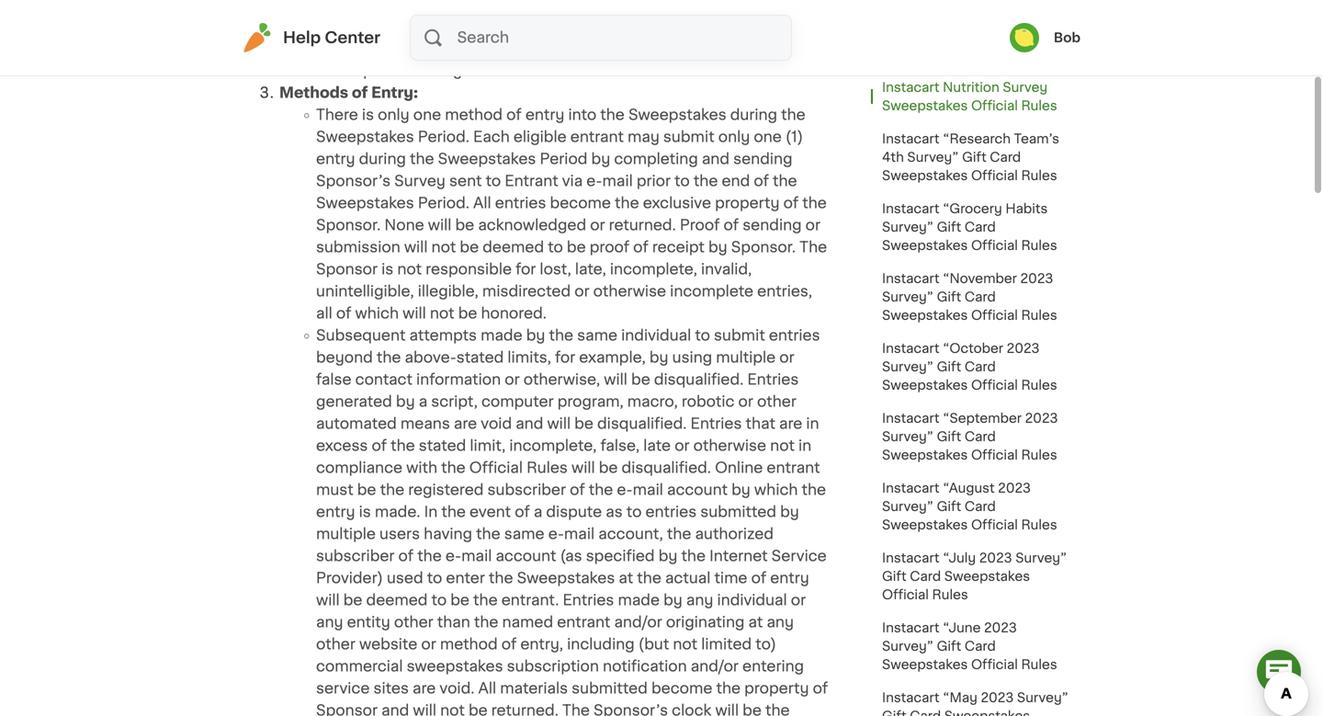 Task type: describe. For each thing, give the bounding box(es) containing it.
using
[[672, 350, 713, 365]]

gift for "july
[[882, 570, 907, 583]]

2 horizontal spatial entries
[[748, 372, 799, 387]]

or right late at the bottom of page
[[675, 438, 690, 453]]

entering
[[743, 659, 804, 674]]

bob link
[[1010, 23, 1081, 52]]

as
[[606, 505, 623, 519]]

1 vertical spatial otherwise
[[694, 438, 767, 453]]

mail left prior
[[602, 174, 633, 188]]

instacart for instacart nutrition survey sweepstakes official rules
[[882, 81, 940, 94]]

"august
[[943, 482, 995, 494]]

instacart for instacart "september 2023 survey" gift card sweepstakes official rules
[[882, 412, 940, 425]]

automated
[[316, 416, 397, 431]]

1 vertical spatial property
[[745, 681, 809, 696]]

1 vertical spatial method
[[440, 637, 498, 652]]

sweepstakes inside instacart nutrition survey sweepstakes official rules
[[882, 99, 968, 112]]

team's
[[1014, 132, 1060, 145]]

by left using
[[650, 350, 669, 365]]

all
[[316, 306, 332, 321]]

to up lost,
[[548, 240, 563, 255]]

1 vertical spatial become
[[652, 681, 713, 696]]

responsible
[[426, 262, 512, 277]]

2 horizontal spatial are
[[779, 416, 803, 431]]

to)
[[756, 637, 777, 652]]

will up attempts
[[403, 306, 426, 321]]

1 horizontal spatial a
[[534, 505, 543, 519]]

1 vertical spatial all
[[478, 681, 496, 696]]

script,
[[431, 394, 478, 409]]

eligible
[[514, 130, 567, 144]]

1 horizontal spatial incomplete,
[[610, 262, 698, 277]]

e- up the (as
[[548, 527, 564, 541]]

illegible,
[[418, 284, 479, 299]]

1 horizontal spatial the
[[800, 240, 827, 255]]

instacart for instacart "grocery habits survey" gift card sweepstakes official rules
[[882, 202, 940, 215]]

instacart "july 2023 survey" gift card sweepstakes official rules link
[[871, 541, 1081, 611]]

0 vertical spatial and/or
[[614, 615, 662, 630]]

to up exclusive
[[675, 174, 690, 188]]

0 vertical spatial all
[[473, 196, 491, 210]]

card for "may
[[910, 710, 941, 716]]

card for "grocery
[[965, 221, 996, 233]]

void.
[[440, 681, 475, 696]]

entries,
[[758, 284, 813, 299]]

instacart "grocery habits survey" gift card sweepstakes official rules
[[882, 202, 1058, 252]]

0 horizontal spatial sponsor's
[[316, 174, 391, 188]]

incomplete
[[670, 284, 754, 299]]

0 vertical spatial stated
[[457, 350, 504, 365]]

or up that
[[739, 394, 754, 409]]

by up means
[[396, 394, 415, 409]]

rules inside instacart nutrition survey sweepstakes official rules
[[1022, 99, 1058, 112]]

official for instacart "august 2023 survey" gift card sweepstakes official rules
[[971, 518, 1018, 531]]

official for instacart "october 2023 survey" gift card sweepstakes official rules
[[971, 379, 1018, 392]]

habits
[[1006, 202, 1048, 215]]

2023 for "may
[[981, 691, 1014, 704]]

excess
[[316, 438, 368, 453]]

0 vertical spatial only
[[378, 108, 410, 122]]

event
[[470, 505, 511, 519]]

sweepstakes down each at the top left of the page
[[438, 152, 536, 166]]

late
[[644, 438, 671, 453]]

via
[[562, 174, 583, 188]]

instacart "may 2023 survey" gift card sweepstake link
[[871, 681, 1081, 716]]

1 vertical spatial sponsor's
[[594, 703, 668, 716]]

"october
[[943, 342, 1004, 355]]

users
[[380, 527, 420, 541]]

or up entries,
[[806, 218, 821, 233]]

otherwise,
[[524, 372, 600, 387]]

false
[[316, 372, 352, 387]]

1 horizontal spatial entries
[[646, 505, 697, 519]]

sweepstakes inside instacart "research team's 4th survey" gift card sweepstakes official rules
[[882, 169, 968, 182]]

actual
[[665, 571, 711, 585]]

by up actual
[[659, 549, 678, 563]]

instacart for instacart "december 2023 survey" gift card sweepstakes official rules
[[882, 11, 940, 24]]

will down the program,
[[547, 416, 571, 431]]

to up than on the bottom of page
[[432, 593, 447, 608]]

not up attempts
[[430, 306, 455, 321]]

1 vertical spatial individual
[[717, 593, 787, 608]]

card for "november
[[965, 290, 996, 303]]

by up limits,
[[526, 328, 545, 343]]

rules for instacart "july 2023 survey" gift card sweepstakes official rules
[[932, 588, 969, 601]]

instacart "december 2023 survey" gift card sweepstakes official rules link
[[871, 1, 1081, 71]]

will up dispute
[[572, 460, 595, 475]]

must
[[316, 483, 354, 497]]

1 horizontal spatial returned.
[[609, 218, 676, 233]]

be down the program,
[[575, 416, 594, 431]]

information
[[416, 372, 501, 387]]

0 vertical spatial for
[[516, 262, 536, 277]]

2 horizontal spatial any
[[767, 615, 794, 630]]

mail up enter
[[461, 549, 492, 563]]

0 vertical spatial entrant
[[571, 130, 624, 144]]

1 vertical spatial is
[[382, 262, 394, 277]]

by up service
[[780, 505, 799, 519]]

will right none
[[428, 218, 452, 233]]

0 horizontal spatial during
[[359, 152, 406, 166]]

acknowledged
[[478, 218, 587, 233]]

having
[[424, 527, 472, 541]]

2 vertical spatial entries
[[563, 593, 614, 608]]

sweepstakes inside the instacart "august 2023 survey" gift card sweepstakes official rules
[[882, 518, 968, 531]]

mail down dispute
[[564, 527, 595, 541]]

1 vertical spatial entrant
[[767, 460, 820, 475]]

instacart nutrition survey sweepstakes official rules
[[882, 81, 1058, 112]]

instacart for instacart "research team's 4th survey" gift card sweepstakes official rules
[[882, 132, 940, 145]]

rules inside "methods of entry: there is only one method of entry into the sweepstakes during the sweepstakes period. each eligible entrant may submit only one (1) entry during the sweepstakes period by completing and sending sponsor's survey sent to entrant via e-mail prior to the end of the sweepstakes period. all entries become the exclusive property of the sponsor. none will be acknowledged or returned. proof of sending or submission will not be deemed to be proof of receipt by sponsor. the sponsor is not responsible for lost, late, incomplete, invalid, unintelligible, illegible, misdirected or otherwise incomplete entries, all of which will not be honored. subsequent attempts made by the same individual to submit entries beyond the above-stated limits, for example, by using multiple or false contact information or otherwise, will be disqualified. entries generated by a script, computer program, macro, robotic or other automated means are void and will be disqualified. entries that are in excess of the stated limit, incomplete, false, late or otherwise not in compliance with the official rules will be disqualified. online entrant must be the registered subscriber of the e-mail account by which the entry is made. in the event of a dispute as to entries submitted by multiple users having the same e-mail account, the authorized subscriber of the e-mail account (as specified by the internet service provider) used to enter the sweepstakes at the actual time of entry will be deemed to be the entrant. entries made by any individual or any entity other than the named entrant and/or originating at any other website or method of entry, including (but not limited to) commercial sweepstakes subscription notification and/or entering service sites are void. all materials submitted become the property of sponsor and will not be returned. the sponsor's"
[[527, 460, 568, 475]]

1 vertical spatial sponsor.
[[731, 240, 796, 255]]

0 vertical spatial in
[[806, 416, 819, 431]]

"june
[[943, 621, 981, 634]]

1 horizontal spatial deemed
[[483, 240, 544, 255]]

official inside "methods of entry: there is only one method of entry into the sweepstakes during the sweepstakes period. each eligible entrant may submit only one (1) entry during the sweepstakes period by completing and sending sponsor's survey sent to entrant via e-mail prior to the end of the sweepstakes period. all entries become the exclusive property of the sponsor. none will be acknowledged or returned. proof of sending or submission will not be deemed to be proof of receipt by sponsor. the sponsor is not responsible for lost, late, incomplete, invalid, unintelligible, illegible, misdirected or otherwise incomplete entries, all of which will not be honored. subsequent attempts made by the same individual to submit entries beyond the above-stated limits, for example, by using multiple or false contact information or otherwise, will be disqualified. entries generated by a script, computer program, macro, robotic or other automated means are void and will be disqualified. entries that are in excess of the stated limit, incomplete, false, late or otherwise not in compliance with the official rules will be disqualified. online entrant must be the registered subscriber of the e-mail account by which the entry is made. in the event of a dispute as to entries submitted by multiple users having the same e-mail account, the authorized subscriber of the e-mail account (as specified by the internet service provider) used to enter the sweepstakes at the actual time of entry will be deemed to be the entrant. entries made by any individual or any entity other than the named entrant and/or originating at any other website or method of entry, including (but not limited to) commercial sweepstakes subscription notification and/or entering service sites are void. all materials submitted become the property of sponsor and will not be returned. the sponsor's"
[[469, 460, 523, 475]]

to up using
[[695, 328, 710, 343]]

limit,
[[470, 438, 506, 453]]

online
[[715, 460, 763, 475]]

there
[[316, 108, 358, 122]]

nutrition
[[943, 81, 1000, 94]]

0 vertical spatial method
[[445, 108, 503, 122]]

invalid,
[[701, 262, 752, 277]]

time
[[715, 571, 748, 585]]

1 horizontal spatial which
[[755, 483, 798, 497]]

exclusive
[[643, 196, 711, 210]]

0 horizontal spatial individual
[[621, 328, 691, 343]]

used
[[387, 571, 423, 585]]

1 vertical spatial and/or
[[691, 659, 739, 674]]

"september
[[943, 412, 1022, 425]]

1 vertical spatial one
[[754, 130, 782, 144]]

0 horizontal spatial at
[[619, 571, 634, 585]]

(but
[[639, 637, 669, 652]]

0 horizontal spatial the
[[562, 703, 590, 716]]

mail down late at the bottom of page
[[633, 483, 664, 497]]

rules for instacart "grocery habits survey" gift card sweepstakes official rules
[[1022, 239, 1058, 252]]

1 vertical spatial subscriber
[[316, 549, 395, 563]]

or up sweepstakes
[[421, 637, 436, 652]]

0 vertical spatial submit
[[664, 130, 715, 144]]

account,
[[599, 527, 663, 541]]

robotic
[[682, 394, 735, 409]]

by down online
[[732, 483, 751, 497]]

or down entries,
[[780, 350, 795, 365]]

beyond
[[316, 350, 373, 365]]

period
[[540, 152, 588, 166]]

sweepstakes inside "instacart "june 2023 survey" gift card sweepstakes official rules"
[[882, 658, 968, 671]]

e- right via
[[587, 174, 602, 188]]

be up responsible
[[460, 240, 479, 255]]

will down none
[[404, 240, 428, 255]]

official for instacart "september 2023 survey" gift card sweepstakes official rules
[[971, 449, 1018, 461]]

0 horizontal spatial returned.
[[492, 703, 559, 716]]

instacart "september 2023 survey" gift card sweepstakes official rules link
[[871, 402, 1081, 472]]

instacart for instacart "may 2023 survey" gift card sweepstake
[[882, 691, 940, 704]]

0 horizontal spatial which
[[355, 306, 399, 321]]

0 horizontal spatial and
[[382, 703, 409, 716]]

0 horizontal spatial one
[[413, 108, 441, 122]]

1 vertical spatial deemed
[[366, 593, 428, 608]]

into
[[568, 108, 597, 122]]

gift for "december
[[937, 29, 962, 42]]

gift inside instacart "research team's 4th survey" gift card sweepstakes official rules
[[962, 151, 987, 164]]

not down that
[[770, 438, 795, 453]]

1 vertical spatial for
[[555, 350, 576, 365]]

generated
[[316, 394, 392, 409]]

0 vertical spatial property
[[715, 196, 780, 210]]

"research
[[943, 132, 1011, 145]]

entry down must
[[316, 505, 355, 519]]

0 vertical spatial submitted
[[701, 505, 777, 519]]

to right used
[[427, 571, 442, 585]]

will down sweepstakes
[[413, 703, 437, 716]]

rules inside instacart "research team's 4th survey" gift card sweepstakes official rules
[[1022, 169, 1058, 182]]

instacart "october 2023 survey" gift card sweepstakes official rules
[[882, 342, 1058, 392]]

submission
[[316, 240, 401, 255]]

0 vertical spatial multiple
[[716, 350, 776, 365]]

sweepstakes down there
[[316, 130, 414, 144]]

instacart "october 2023 survey" gift card sweepstakes official rules link
[[871, 332, 1081, 402]]

1 vertical spatial in
[[799, 438, 812, 453]]

1 horizontal spatial any
[[686, 593, 714, 608]]

instacart "september 2023 survey" gift card sweepstakes official rules
[[882, 412, 1058, 461]]

by right the 'period'
[[591, 152, 611, 166]]

survey" for instacart "august 2023 survey" gift card sweepstakes official rules
[[882, 500, 934, 513]]

sweepstakes down the (as
[[517, 571, 615, 585]]

0 horizontal spatial submitted
[[572, 681, 648, 696]]

e- up as
[[617, 483, 633, 497]]

2 horizontal spatial entries
[[769, 328, 820, 343]]

named
[[502, 615, 553, 630]]

2 horizontal spatial other
[[757, 394, 797, 409]]

official for instacart "grocery habits survey" gift card sweepstakes official rules
[[971, 239, 1018, 252]]

0 horizontal spatial incomplete,
[[510, 438, 597, 453]]

2023 for "november
[[1021, 272, 1054, 285]]

sweepstakes
[[407, 659, 503, 674]]

survey" for instacart "may 2023 survey" gift card sweepstake
[[1017, 691, 1069, 704]]

be down false,
[[599, 460, 618, 475]]

1 vertical spatial other
[[394, 615, 434, 630]]

1 vertical spatial sending
[[743, 218, 802, 233]]

1 vertical spatial submit
[[714, 328, 765, 343]]

or up "computer"
[[505, 372, 520, 387]]

1 horizontal spatial made
[[618, 593, 660, 608]]

e- down having on the left
[[446, 549, 462, 563]]

instacart "december 2023 survey" gift card sweepstakes official rules
[[882, 11, 1058, 61]]

0 vertical spatial entries
[[495, 196, 546, 210]]

to right as
[[627, 505, 642, 519]]

including
[[567, 637, 635, 652]]

0 vertical spatial account
[[667, 483, 728, 497]]

rules for instacart "august 2023 survey" gift card sweepstakes official rules
[[1022, 518, 1058, 531]]

or down service
[[791, 593, 806, 608]]

official inside instacart nutrition survey sweepstakes official rules
[[971, 99, 1018, 112]]

not down void.
[[440, 703, 465, 716]]

program,
[[558, 394, 624, 409]]

1 vertical spatial account
[[496, 549, 557, 563]]

(1)
[[786, 130, 803, 144]]

will down example, on the left
[[604, 372, 628, 387]]

contact
[[355, 372, 413, 387]]

instacart nutrition survey sweepstakes official rules link
[[871, 71, 1081, 122]]

to right sent
[[486, 174, 501, 188]]

0 horizontal spatial become
[[550, 196, 611, 210]]

help center link
[[243, 23, 381, 52]]

2023 for "august
[[998, 482, 1031, 494]]

0 horizontal spatial sponsor.
[[316, 218, 381, 233]]

gift for "october
[[937, 360, 962, 373]]

0 vertical spatial otherwise
[[593, 284, 666, 299]]

gift for "november
[[937, 290, 962, 303]]

than
[[437, 615, 470, 630]]

sweepstakes inside instacart "october 2023 survey" gift card sweepstakes official rules
[[882, 379, 968, 392]]

be down illegible,
[[458, 306, 477, 321]]

instacart for instacart "august 2023 survey" gift card sweepstakes official rules
[[882, 482, 940, 494]]

sweepstakes up may
[[629, 108, 727, 122]]

instacart "august 2023 survey" gift card sweepstakes official rules
[[882, 482, 1058, 531]]

honored.
[[481, 306, 547, 321]]

not down none
[[397, 262, 422, 277]]

0 vertical spatial sending
[[734, 152, 793, 166]]

with
[[406, 460, 438, 475]]

"november
[[943, 272, 1017, 285]]

dispute
[[546, 505, 602, 519]]

or down late,
[[575, 284, 590, 299]]

0 vertical spatial a
[[419, 394, 428, 409]]

0 vertical spatial is
[[362, 108, 374, 122]]

late,
[[575, 262, 606, 277]]

instacart "research team's 4th survey" gift card sweepstakes official rules
[[882, 132, 1060, 182]]



Task type: locate. For each thing, give the bounding box(es) containing it.
instacart image
[[243, 23, 272, 52]]

0 vertical spatial entries
[[748, 372, 799, 387]]

official inside "instacart "grocery habits survey" gift card sweepstakes official rules"
[[971, 239, 1018, 252]]

survey" inside "instacart "grocery habits survey" gift card sweepstakes official rules"
[[882, 221, 934, 233]]

gift inside "instacart "may 2023 survey" gift card sweepstake"
[[882, 710, 907, 716]]

rules down "september
[[1022, 449, 1058, 461]]

entries
[[748, 372, 799, 387], [691, 416, 742, 431], [563, 593, 614, 608]]

11 instacart from the top
[[882, 691, 940, 704]]

0 vertical spatial other
[[757, 394, 797, 409]]

instacart inside instacart "october 2023 survey" gift card sweepstakes official rules
[[882, 342, 940, 355]]

the
[[600, 108, 625, 122], [781, 108, 806, 122], [410, 152, 434, 166], [694, 174, 718, 188], [773, 174, 797, 188], [615, 196, 639, 210], [803, 196, 827, 210], [549, 328, 574, 343], [377, 350, 401, 365], [391, 438, 415, 453], [441, 460, 466, 475], [380, 483, 405, 497], [589, 483, 613, 497], [802, 483, 826, 497], [442, 505, 466, 519], [476, 527, 501, 541], [667, 527, 692, 541], [417, 549, 442, 563], [682, 549, 706, 563], [489, 571, 513, 585], [637, 571, 662, 585], [473, 593, 498, 608], [474, 615, 499, 630], [716, 681, 741, 696]]

means
[[401, 416, 450, 431]]

macro,
[[628, 394, 678, 409]]

1 vertical spatial same
[[504, 527, 545, 541]]

at down specified
[[619, 571, 634, 585]]

rules inside the instacart "august 2023 survey" gift card sweepstakes official rules
[[1022, 518, 1058, 531]]

become down notification
[[652, 681, 713, 696]]

survey" for instacart "september 2023 survey" gift card sweepstakes official rules
[[882, 430, 934, 443]]

0 horizontal spatial for
[[516, 262, 536, 277]]

and/or
[[614, 615, 662, 630], [691, 659, 739, 674]]

incomplete,
[[610, 262, 698, 277], [510, 438, 597, 453]]

be up late,
[[567, 240, 586, 255]]

card down "december
[[965, 29, 996, 42]]

gift inside the instacart "august 2023 survey" gift card sweepstakes official rules
[[937, 500, 962, 513]]

5 instacart from the top
[[882, 272, 940, 285]]

2023 inside the instacart "august 2023 survey" gift card sweepstakes official rules
[[998, 482, 1031, 494]]

rules up instacart "october 2023 survey" gift card sweepstakes official rules link
[[1022, 309, 1058, 322]]

sweepstakes inside the instacart "november 2023 survey" gift card sweepstakes official rules
[[882, 309, 968, 322]]

1 horizontal spatial for
[[555, 350, 576, 365]]

2 vertical spatial other
[[316, 637, 356, 652]]

official up "november
[[971, 239, 1018, 252]]

official up "grocery
[[971, 169, 1018, 182]]

rules for instacart "october 2023 survey" gift card sweepstakes official rules
[[1022, 379, 1058, 392]]

proof
[[590, 240, 630, 255]]

official inside instacart "july 2023 survey" gift card sweepstakes official rules
[[882, 588, 929, 601]]

rules for instacart "december 2023 survey" gift card sweepstakes official rules
[[1022, 48, 1058, 61]]

stated up "information"
[[457, 350, 504, 365]]

sponsor's down notification
[[594, 703, 668, 716]]

may
[[628, 130, 660, 144]]

period. down sent
[[418, 196, 470, 210]]

rules inside instacart "july 2023 survey" gift card sweepstakes official rules
[[932, 588, 969, 601]]

1 horizontal spatial otherwise
[[694, 438, 767, 453]]

official inside instacart "september 2023 survey" gift card sweepstakes official rules
[[971, 449, 1018, 461]]

instacart inside instacart "september 2023 survey" gift card sweepstakes official rules
[[882, 412, 940, 425]]

8 instacart from the top
[[882, 482, 940, 494]]

2 period. from the top
[[418, 196, 470, 210]]

2023 inside instacart "october 2023 survey" gift card sweepstakes official rules
[[1007, 342, 1040, 355]]

sweepstakes inside instacart "september 2023 survey" gift card sweepstakes official rules
[[882, 449, 968, 461]]

6 instacart from the top
[[882, 342, 940, 355]]

official inside instacart "research team's 4th survey" gift card sweepstakes official rules
[[971, 169, 1018, 182]]

disqualified. down macro,
[[597, 416, 687, 431]]

gift for "june
[[937, 640, 962, 653]]

be down sent
[[455, 218, 474, 233]]

rules up instacart "may 2023 survey" gift card sweepstake link
[[1022, 658, 1058, 671]]

2 vertical spatial entries
[[646, 505, 697, 519]]

official for instacart "november 2023 survey" gift card sweepstakes official rules
[[971, 309, 1018, 322]]

entries up account,
[[646, 505, 697, 519]]

entrant
[[505, 174, 559, 188]]

0 vertical spatial returned.
[[609, 218, 676, 233]]

entries down entries,
[[769, 328, 820, 343]]

0 horizontal spatial survey
[[394, 174, 446, 188]]

in
[[424, 505, 438, 519]]

0 vertical spatial sponsor
[[316, 262, 378, 277]]

1 horizontal spatial entries
[[691, 416, 742, 431]]

bob
[[1054, 31, 1081, 44]]

official for instacart "june 2023 survey" gift card sweepstakes official rules
[[971, 658, 1018, 671]]

submitted up authorized
[[701, 505, 777, 519]]

otherwise up online
[[694, 438, 767, 453]]

card inside instacart "october 2023 survey" gift card sweepstakes official rules
[[965, 360, 996, 373]]

otherwise
[[593, 284, 666, 299], [694, 438, 767, 453]]

card for "october
[[965, 360, 996, 373]]

instacart inside the instacart "august 2023 survey" gift card sweepstakes official rules
[[882, 482, 940, 494]]

(as
[[560, 549, 582, 563]]

lost,
[[540, 262, 571, 277]]

9 instacart from the top
[[882, 551, 940, 564]]

example,
[[579, 350, 646, 365]]

which down unintelligible,
[[355, 306, 399, 321]]

enter
[[446, 571, 485, 585]]

be down provider)
[[344, 593, 363, 608]]

card inside "instacart "june 2023 survey" gift card sweepstakes official rules"
[[965, 640, 996, 653]]

2 vertical spatial entrant
[[557, 615, 611, 630]]

card inside instacart "december 2023 survey" gift card sweepstakes official rules
[[965, 29, 996, 42]]

2023 for "june
[[984, 621, 1017, 634]]

official inside the instacart "august 2023 survey" gift card sweepstakes official rules
[[971, 518, 1018, 531]]

instacart for instacart "june 2023 survey" gift card sweepstakes official rules
[[882, 621, 940, 634]]

instacart "june 2023 survey" gift card sweepstakes official rules
[[882, 621, 1058, 671]]

survey" inside instacart "july 2023 survey" gift card sweepstakes official rules
[[1016, 551, 1067, 564]]

rules inside instacart "october 2023 survey" gift card sweepstakes official rules
[[1022, 379, 1058, 392]]

and down "computer"
[[516, 416, 544, 431]]

deemed down acknowledged on the top left of the page
[[483, 240, 544, 255]]

only up end
[[719, 130, 750, 144]]

rules inside "instacart "grocery habits survey" gift card sweepstakes official rules"
[[1022, 239, 1058, 252]]

0 vertical spatial subscriber
[[488, 483, 566, 497]]

card for "september
[[965, 430, 996, 443]]

1 horizontal spatial at
[[749, 615, 763, 630]]

gift for "august
[[937, 500, 962, 513]]

0 vertical spatial same
[[577, 328, 618, 343]]

entry
[[526, 108, 565, 122], [316, 152, 355, 166], [316, 505, 355, 519], [770, 571, 810, 585]]

instacart inside instacart "research team's 4th survey" gift card sweepstakes official rules
[[882, 132, 940, 145]]

card inside instacart "september 2023 survey" gift card sweepstakes official rules
[[965, 430, 996, 443]]

0 vertical spatial become
[[550, 196, 611, 210]]

1 horizontal spatial and
[[516, 416, 544, 431]]

0 vertical spatial one
[[413, 108, 441, 122]]

1 horizontal spatial submitted
[[701, 505, 777, 519]]

1 vertical spatial period.
[[418, 196, 470, 210]]

account
[[667, 483, 728, 497], [496, 549, 557, 563]]

instacart left "october
[[882, 342, 940, 355]]

official inside "instacart "june 2023 survey" gift card sweepstakes official rules"
[[971, 658, 1018, 671]]

0 horizontal spatial same
[[504, 527, 545, 541]]

1 horizontal spatial are
[[454, 416, 477, 431]]

1 vertical spatial submitted
[[572, 681, 648, 696]]

gift inside instacart "october 2023 survey" gift card sweepstakes official rules
[[937, 360, 962, 373]]

a up means
[[419, 394, 428, 409]]

disqualified. down using
[[654, 372, 744, 387]]

survey inside "methods of entry: there is only one method of entry into the sweepstakes during the sweepstakes period. each eligible entrant may submit only one (1) entry during the sweepstakes period by completing and sending sponsor's survey sent to entrant via e-mail prior to the end of the sweepstakes period. all entries become the exclusive property of the sponsor. none will be acknowledged or returned. proof of sending or submission will not be deemed to be proof of receipt by sponsor. the sponsor is not responsible for lost, late, incomplete, invalid, unintelligible, illegible, misdirected or otherwise incomplete entries, all of which will not be honored. subsequent attempts made by the same individual to submit entries beyond the above-stated limits, for example, by using multiple or false contact information or otherwise, will be disqualified. entries generated by a script, computer program, macro, robotic or other automated means are void and will be disqualified. entries that are in excess of the stated limit, incomplete, false, late or otherwise not in compliance with the official rules will be disqualified. online entrant must be the registered subscriber of the e-mail account by which the entry is made. in the event of a dispute as to entries submitted by multiple users having the same e-mail account, the authorized subscriber of the e-mail account (as specified by the internet service provider) used to enter the sweepstakes at the actual time of entry will be deemed to be the entrant. entries made by any individual or any entity other than the named entrant and/or originating at any other website or method of entry, including (but not limited to) commercial sweepstakes subscription notification and/or entering service sites are void. all materials submitted become the property of sponsor and will not be returned. the sponsor's"
[[394, 174, 446, 188]]

2023 for "december
[[1022, 11, 1055, 24]]

1 vertical spatial stated
[[419, 438, 466, 453]]

2023 inside "instacart "june 2023 survey" gift card sweepstakes official rules"
[[984, 621, 1017, 634]]

4 instacart from the top
[[882, 202, 940, 215]]

commercial
[[316, 659, 403, 674]]

sweepstakes down "october
[[882, 379, 968, 392]]

sponsor. up submission
[[316, 218, 381, 233]]

incomplete, down "computer"
[[510, 438, 597, 453]]

0 vertical spatial disqualified.
[[654, 372, 744, 387]]

returned. up proof
[[609, 218, 676, 233]]

by up invalid,
[[709, 240, 728, 255]]

entry down there
[[316, 152, 355, 166]]

sponsor
[[316, 262, 378, 277], [316, 703, 378, 716]]

2023 inside instacart "september 2023 survey" gift card sweepstakes official rules
[[1025, 412, 1058, 425]]

instacart inside "instacart "grocery habits survey" gift card sweepstakes official rules"
[[882, 202, 940, 215]]

entry:
[[371, 85, 418, 100]]

1 horizontal spatial account
[[667, 483, 728, 497]]

provider)
[[316, 571, 383, 585]]

official inside instacart "october 2023 survey" gift card sweepstakes official rules
[[971, 379, 1018, 392]]

gift inside the instacart "november 2023 survey" gift card sweepstakes official rules
[[937, 290, 962, 303]]

survey" for instacart "grocery habits survey" gift card sweepstakes official rules
[[882, 221, 934, 233]]

account down online
[[667, 483, 728, 497]]

instacart inside instacart "december 2023 survey" gift card sweepstakes official rules
[[882, 11, 940, 24]]

2023 inside instacart "july 2023 survey" gift card sweepstakes official rules
[[980, 551, 1013, 564]]

multiple up provider)
[[316, 527, 376, 541]]

0 horizontal spatial entries
[[495, 196, 546, 210]]

1 vertical spatial during
[[359, 152, 406, 166]]

survey inside instacart nutrition survey sweepstakes official rules
[[1003, 81, 1048, 94]]

2023
[[1022, 11, 1055, 24], [1021, 272, 1054, 285], [1007, 342, 1040, 355], [1025, 412, 1058, 425], [998, 482, 1031, 494], [980, 551, 1013, 564], [984, 621, 1017, 634], [981, 691, 1014, 704]]

2023 for "september
[[1025, 412, 1058, 425]]

will down provider)
[[316, 593, 340, 608]]

instacart inside "instacart "june 2023 survey" gift card sweepstakes official rules"
[[882, 621, 940, 634]]

false,
[[601, 438, 640, 453]]

rules inside the instacart "november 2023 survey" gift card sweepstakes official rules
[[1022, 309, 1058, 322]]

card inside "instacart "grocery habits survey" gift card sweepstakes official rules"
[[965, 221, 996, 233]]

survey" for instacart "july 2023 survey" gift card sweepstakes official rules
[[1016, 551, 1067, 564]]

instacart "november 2023 survey" gift card sweepstakes official rules link
[[871, 262, 1081, 332]]

mail
[[602, 174, 633, 188], [633, 483, 664, 497], [564, 527, 595, 541], [461, 549, 492, 563]]

be down enter
[[451, 593, 470, 608]]

deemed
[[483, 240, 544, 255], [366, 593, 428, 608]]

2023 right "october
[[1007, 342, 1040, 355]]

survey" for instacart "december 2023 survey" gift card sweepstakes official rules
[[882, 29, 934, 42]]

originating
[[666, 615, 745, 630]]

individual
[[621, 328, 691, 343], [717, 593, 787, 608]]

instacart for instacart "november 2023 survey" gift card sweepstakes official rules
[[882, 272, 940, 285]]

made
[[481, 328, 523, 343], [618, 593, 660, 608]]

card down "grocery
[[965, 221, 996, 233]]

of
[[352, 85, 368, 100], [507, 108, 522, 122], [754, 174, 769, 188], [784, 196, 799, 210], [724, 218, 739, 233], [633, 240, 649, 255], [336, 306, 351, 321], [372, 438, 387, 453], [570, 483, 585, 497], [515, 505, 530, 519], [398, 549, 414, 563], [751, 571, 767, 585], [502, 637, 517, 652], [813, 681, 828, 696]]

instacart "grocery habits survey" gift card sweepstakes official rules link
[[871, 192, 1081, 262]]

or up proof
[[590, 218, 605, 233]]

2023 inside "instacart "may 2023 survey" gift card sweepstake"
[[981, 691, 1014, 704]]

card inside "instacart "may 2023 survey" gift card sweepstake"
[[910, 710, 941, 716]]

official inside the instacart "november 2023 survey" gift card sweepstakes official rules
[[971, 309, 1018, 322]]

0 horizontal spatial otherwise
[[593, 284, 666, 299]]

instacart
[[882, 11, 940, 24], [882, 81, 940, 94], [882, 132, 940, 145], [882, 202, 940, 215], [882, 272, 940, 285], [882, 342, 940, 355], [882, 412, 940, 425], [882, 482, 940, 494], [882, 551, 940, 564], [882, 621, 940, 634], [882, 691, 940, 704]]

rules inside instacart "september 2023 survey" gift card sweepstakes official rules
[[1022, 449, 1058, 461]]

2023 inside instacart "december 2023 survey" gift card sweepstakes official rules
[[1022, 11, 1055, 24]]

be down void.
[[469, 703, 488, 716]]

rules for instacart "november 2023 survey" gift card sweepstakes official rules
[[1022, 309, 1058, 322]]

instacart for instacart "october 2023 survey" gift card sweepstakes official rules
[[882, 342, 940, 355]]

0 horizontal spatial only
[[378, 108, 410, 122]]

during down the entry:
[[359, 152, 406, 166]]

instacart "november 2023 survey" gift card sweepstakes official rules
[[882, 272, 1058, 322]]

rules up team's
[[1022, 99, 1058, 112]]

2 vertical spatial is
[[359, 505, 371, 519]]

1 vertical spatial entries
[[691, 416, 742, 431]]

survey" inside the instacart "august 2023 survey" gift card sweepstakes official rules
[[882, 500, 934, 513]]

subscription
[[507, 659, 599, 674]]

1 vertical spatial survey
[[394, 174, 446, 188]]

card down "november
[[965, 290, 996, 303]]

entrant
[[571, 130, 624, 144], [767, 460, 820, 475], [557, 615, 611, 630]]

1 horizontal spatial same
[[577, 328, 618, 343]]

at
[[619, 571, 634, 585], [749, 615, 763, 630]]

1 vertical spatial only
[[719, 130, 750, 144]]

otherwise down late,
[[593, 284, 666, 299]]

not down originating
[[673, 637, 698, 652]]

1 instacart from the top
[[882, 11, 940, 24]]

survey" inside "instacart "may 2023 survey" gift card sweepstake"
[[1017, 691, 1069, 704]]

entrant right online
[[767, 460, 820, 475]]

submit down incomplete
[[714, 328, 765, 343]]

rules inside instacart "december 2023 survey" gift card sweepstakes official rules
[[1022, 48, 1058, 61]]

one down the entry:
[[413, 108, 441, 122]]

official up "october
[[971, 309, 1018, 322]]

1 horizontal spatial other
[[394, 615, 434, 630]]

be down compliance
[[357, 483, 376, 497]]

survey" for instacart "june 2023 survey" gift card sweepstakes official rules
[[882, 640, 934, 653]]

materials
[[500, 681, 568, 696]]

0 vertical spatial sponsor.
[[316, 218, 381, 233]]

made down honored.
[[481, 328, 523, 343]]

1 horizontal spatial multiple
[[716, 350, 776, 365]]

internet
[[710, 549, 768, 563]]

rules for instacart "june 2023 survey" gift card sweepstakes official rules
[[1022, 658, 1058, 671]]

sponsor down service
[[316, 703, 378, 716]]

0 horizontal spatial any
[[316, 615, 343, 630]]

official
[[971, 48, 1018, 61], [971, 99, 1018, 112], [971, 169, 1018, 182], [971, 239, 1018, 252], [971, 309, 1018, 322], [971, 379, 1018, 392], [971, 449, 1018, 461], [469, 460, 523, 475], [971, 518, 1018, 531], [882, 588, 929, 601], [971, 658, 1018, 671]]

sweepstakes inside instacart "december 2023 survey" gift card sweepstakes official rules
[[882, 48, 968, 61]]

become
[[550, 196, 611, 210], [652, 681, 713, 696]]

0 horizontal spatial multiple
[[316, 527, 376, 541]]

1 vertical spatial entries
[[769, 328, 820, 343]]

rules inside "instacart "june 2023 survey" gift card sweepstakes official rules"
[[1022, 658, 1058, 671]]

survey" inside instacart "october 2023 survey" gift card sweepstakes official rules
[[882, 360, 934, 373]]

instacart inside instacart "july 2023 survey" gift card sweepstakes official rules
[[882, 551, 940, 564]]

official up instacart "may 2023 survey" gift card sweepstake link
[[971, 658, 1018, 671]]

gift for "september
[[937, 430, 962, 443]]

instacart inside instacart nutrition survey sweepstakes official rules
[[882, 81, 940, 94]]

property down entering at bottom right
[[745, 681, 809, 696]]

period.
[[418, 130, 470, 144], [418, 196, 470, 210]]

0 horizontal spatial other
[[316, 637, 356, 652]]

website
[[359, 637, 418, 652]]

1 vertical spatial at
[[749, 615, 763, 630]]

gift inside "instacart "grocery habits survey" gift card sweepstakes official rules"
[[937, 221, 962, 233]]

1 vertical spatial incomplete,
[[510, 438, 597, 453]]

gift inside "instacart "june 2023 survey" gift card sweepstakes official rules"
[[937, 640, 962, 653]]

gift inside instacart "july 2023 survey" gift card sweepstakes official rules
[[882, 570, 907, 583]]

4th
[[882, 151, 904, 164]]

2023 for "october
[[1007, 342, 1040, 355]]

"grocery
[[943, 202, 1003, 215]]

sweepstakes up nutrition
[[882, 48, 968, 61]]

1 horizontal spatial only
[[719, 130, 750, 144]]

0 horizontal spatial are
[[413, 681, 436, 696]]

method up each at the top left of the page
[[445, 108, 503, 122]]

proof
[[680, 218, 720, 233]]

official down "december
[[971, 48, 1018, 61]]

survey" inside instacart "december 2023 survey" gift card sweepstakes official rules
[[882, 29, 934, 42]]

survey" inside the instacart "november 2023 survey" gift card sweepstakes official rules
[[882, 290, 934, 303]]

sweepstakes up submission
[[316, 196, 414, 210]]

card inside the instacart "november 2023 survey" gift card sweepstakes official rules
[[965, 290, 996, 303]]

method
[[445, 108, 503, 122], [440, 637, 498, 652]]

entry up eligible
[[526, 108, 565, 122]]

card for "july
[[910, 570, 941, 583]]

card
[[965, 29, 996, 42], [990, 151, 1021, 164], [965, 221, 996, 233], [965, 290, 996, 303], [965, 360, 996, 373], [965, 430, 996, 443], [965, 500, 996, 513], [910, 570, 941, 583], [965, 640, 996, 653], [910, 710, 941, 716]]

card down ""august"
[[965, 500, 996, 513]]

survey" inside instacart "research team's 4th survey" gift card sweepstakes official rules
[[908, 151, 959, 164]]

during up end
[[730, 108, 778, 122]]

10 instacart from the top
[[882, 621, 940, 634]]

rules
[[1022, 48, 1058, 61], [1022, 99, 1058, 112], [1022, 169, 1058, 182], [1022, 239, 1058, 252], [1022, 309, 1058, 322], [1022, 379, 1058, 392], [1022, 449, 1058, 461], [527, 460, 568, 475], [1022, 518, 1058, 531], [932, 588, 969, 601], [1022, 658, 1058, 671]]

a left dispute
[[534, 505, 543, 519]]

attempts
[[409, 328, 477, 343]]

entrant up including
[[557, 615, 611, 630]]

period. left each at the top left of the page
[[418, 130, 470, 144]]

card inside the instacart "august 2023 survey" gift card sweepstakes official rules
[[965, 500, 996, 513]]

1 period. from the top
[[418, 130, 470, 144]]

the
[[800, 240, 827, 255], [562, 703, 590, 716]]

subsequent
[[316, 328, 406, 343]]

receipt
[[652, 240, 705, 255]]

0 vertical spatial the
[[800, 240, 827, 255]]

entry down service
[[770, 571, 810, 585]]

card for "august
[[965, 500, 996, 513]]

methods
[[279, 85, 348, 100]]

other up "website"
[[394, 615, 434, 630]]

sweepstakes inside "instacart "grocery habits survey" gift card sweepstakes official rules"
[[882, 239, 968, 252]]

1 vertical spatial a
[[534, 505, 543, 519]]

same up example, on the left
[[577, 328, 618, 343]]

sites
[[374, 681, 409, 696]]

1 horizontal spatial and/or
[[691, 659, 739, 674]]

0 vertical spatial sponsor's
[[316, 174, 391, 188]]

user avatar image
[[1010, 23, 1039, 52]]

instacart "june 2023 survey" gift card sweepstakes official rules link
[[871, 611, 1081, 681]]

2 instacart from the top
[[882, 81, 940, 94]]

survey" for instacart "october 2023 survey" gift card sweepstakes official rules
[[882, 360, 934, 373]]

subscriber
[[488, 483, 566, 497], [316, 549, 395, 563]]

not up responsible
[[432, 240, 456, 255]]

the up entries,
[[800, 240, 827, 255]]

1 horizontal spatial sponsor's
[[594, 703, 668, 716]]

or
[[590, 218, 605, 233], [806, 218, 821, 233], [575, 284, 590, 299], [780, 350, 795, 365], [505, 372, 520, 387], [739, 394, 754, 409], [675, 438, 690, 453], [791, 593, 806, 608], [421, 637, 436, 652]]

2 sponsor from the top
[[316, 703, 378, 716]]

sweepstakes up "july
[[882, 518, 968, 531]]

by down actual
[[664, 593, 683, 608]]

method up sweepstakes
[[440, 637, 498, 652]]

card inside instacart "july 2023 survey" gift card sweepstakes official rules
[[910, 570, 941, 583]]

rules for instacart "september 2023 survey" gift card sweepstakes official rules
[[1022, 449, 1058, 461]]

2023 right "may
[[981, 691, 1014, 704]]

limited
[[701, 637, 752, 652]]

registered
[[408, 483, 484, 497]]

instacart left "may
[[882, 691, 940, 704]]

3 instacart from the top
[[882, 132, 940, 145]]

instacart for instacart "july 2023 survey" gift card sweepstakes official rules
[[882, 551, 940, 564]]

instacart inside "instacart "may 2023 survey" gift card sweepstake"
[[882, 691, 940, 704]]

survey" for instacart "november 2023 survey" gift card sweepstakes official rules
[[882, 290, 934, 303]]

2023 right "july
[[980, 551, 1013, 564]]

official for instacart "july 2023 survey" gift card sweepstakes official rules
[[882, 588, 929, 601]]

service
[[772, 549, 827, 563]]

rules up the "june
[[932, 588, 969, 601]]

survey" inside instacart "september 2023 survey" gift card sweepstakes official rules
[[882, 430, 934, 443]]

each
[[473, 130, 510, 144]]

all
[[473, 196, 491, 210], [478, 681, 496, 696]]

0 vertical spatial and
[[702, 152, 730, 166]]

specified
[[586, 549, 655, 563]]

disqualified. down late at the bottom of page
[[622, 460, 711, 475]]

gift for "may
[[882, 710, 907, 716]]

a
[[419, 394, 428, 409], [534, 505, 543, 519]]

gift for "grocery
[[937, 221, 962, 233]]

instacart inside the instacart "november 2023 survey" gift card sweepstakes official rules
[[882, 272, 940, 285]]

official inside instacart "december 2023 survey" gift card sweepstakes official rules
[[971, 48, 1018, 61]]

sponsor's up submission
[[316, 174, 391, 188]]

card inside instacart "research team's 4th survey" gift card sweepstakes official rules
[[990, 151, 1021, 164]]

center
[[325, 30, 381, 45]]

7 instacart from the top
[[882, 412, 940, 425]]

be up macro,
[[631, 372, 651, 387]]

that
[[746, 416, 776, 431]]

1 horizontal spatial subscriber
[[488, 483, 566, 497]]

any up to) on the right of the page
[[767, 615, 794, 630]]

0 horizontal spatial entries
[[563, 593, 614, 608]]

1 horizontal spatial individual
[[717, 593, 787, 608]]

card for "june
[[965, 640, 996, 653]]

Search search field
[[456, 16, 791, 60]]

"may
[[943, 691, 978, 704]]

sweepstakes inside instacart "july 2023 survey" gift card sweepstakes official rules
[[945, 570, 1030, 583]]

survey" inside "instacart "june 2023 survey" gift card sweepstakes official rules"
[[882, 640, 934, 653]]

2 vertical spatial disqualified.
[[622, 460, 711, 475]]

gift inside instacart "december 2023 survey" gift card sweepstakes official rules
[[937, 29, 962, 42]]

0 vertical spatial during
[[730, 108, 778, 122]]

1 sponsor from the top
[[316, 262, 378, 277]]

official for instacart "december 2023 survey" gift card sweepstakes official rules
[[971, 48, 1018, 61]]

subscriber up event
[[488, 483, 566, 497]]

gift inside instacart "september 2023 survey" gift card sweepstakes official rules
[[937, 430, 962, 443]]

any left "entity" at the bottom
[[316, 615, 343, 630]]

for
[[516, 262, 536, 277], [555, 350, 576, 365]]

stated
[[457, 350, 504, 365], [419, 438, 466, 453]]

2023 for "july
[[980, 551, 1013, 564]]

1 vertical spatial disqualified.
[[597, 416, 687, 431]]

2023 inside the instacart "november 2023 survey" gift card sweepstakes official rules
[[1021, 272, 1054, 285]]

0 vertical spatial survey
[[1003, 81, 1048, 94]]

0 vertical spatial made
[[481, 328, 523, 343]]

instacart "august 2023 survey" gift card sweepstakes official rules link
[[871, 472, 1081, 541]]

instacart "may 2023 survey" gift card sweepstake
[[882, 691, 1069, 716]]

1 vertical spatial sponsor
[[316, 703, 378, 716]]

account up entrant.
[[496, 549, 557, 563]]

entrant.
[[502, 593, 559, 608]]

card for "december
[[965, 29, 996, 42]]



Task type: vqa. For each thing, say whether or not it's contained in the screenshot.
$ 3 49
no



